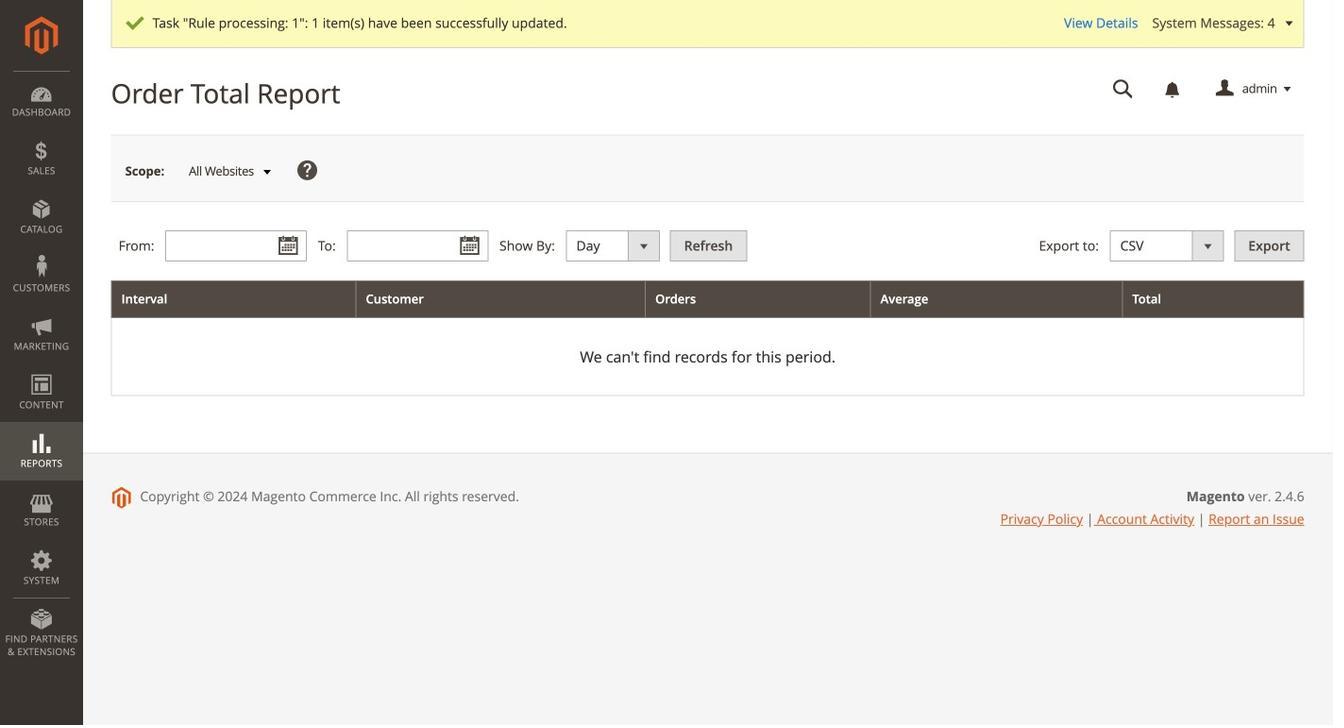 Task type: vqa. For each thing, say whether or not it's contained in the screenshot.
Menu Bar
yes



Task type: describe. For each thing, give the bounding box(es) containing it.
magento admin panel image
[[25, 16, 58, 55]]



Task type: locate. For each thing, give the bounding box(es) containing it.
None text field
[[165, 231, 307, 262]]

None text field
[[1100, 73, 1147, 106], [347, 231, 488, 262], [1100, 73, 1147, 106], [347, 231, 488, 262]]

menu bar
[[0, 71, 83, 668]]



